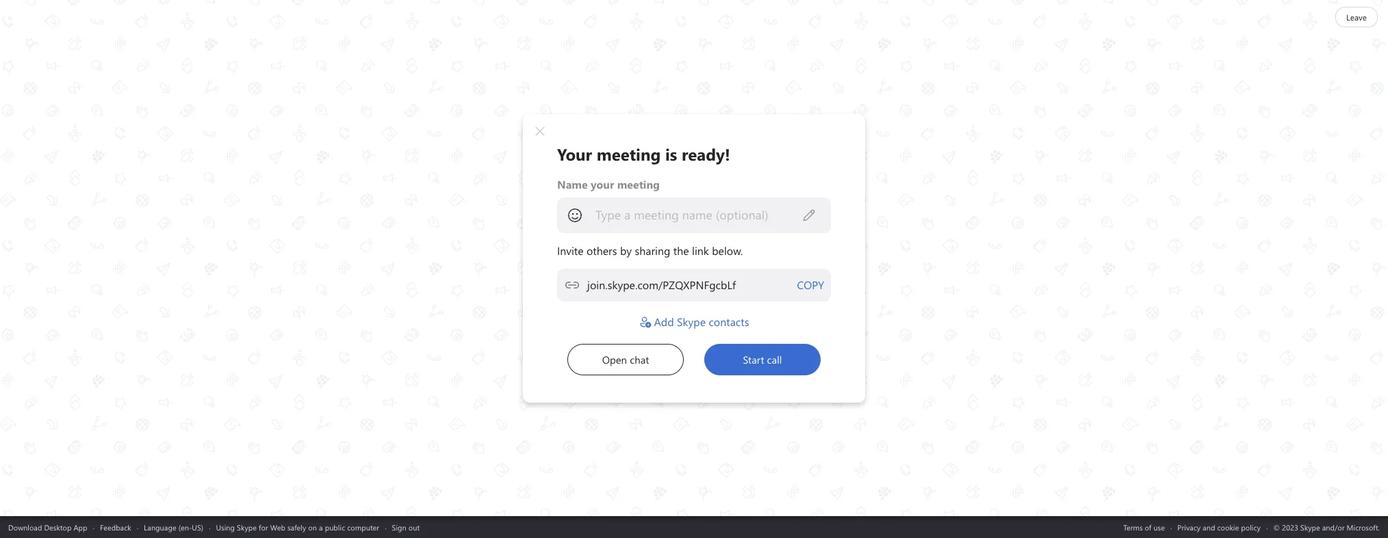 Task type: locate. For each thing, give the bounding box(es) containing it.
terms
[[1124, 523, 1143, 533]]

terms of use link
[[1124, 523, 1165, 533]]

use
[[1154, 523, 1165, 533]]

computer
[[347, 523, 379, 533]]

feedback link
[[100, 523, 131, 533]]

using
[[216, 523, 235, 533]]

sign out link
[[392, 523, 420, 533]]

sign
[[392, 523, 407, 533]]

cookie
[[1218, 523, 1239, 533]]

privacy and cookie policy link
[[1178, 523, 1261, 533]]

on
[[308, 523, 317, 533]]

app
[[74, 523, 87, 533]]

(en-
[[178, 523, 192, 533]]

a
[[319, 523, 323, 533]]

language (en-us) link
[[144, 523, 203, 533]]

privacy and cookie policy
[[1178, 523, 1261, 533]]

Type a meeting name (optional) text field
[[595, 207, 802, 223]]

web
[[270, 523, 285, 533]]

download
[[8, 523, 42, 533]]

download desktop app
[[8, 523, 87, 533]]

terms of use
[[1124, 523, 1165, 533]]

policy
[[1242, 523, 1261, 533]]



Task type: describe. For each thing, give the bounding box(es) containing it.
public
[[325, 523, 345, 533]]

sign out
[[392, 523, 420, 533]]

safely
[[288, 523, 306, 533]]

download desktop app link
[[8, 523, 87, 533]]

and
[[1203, 523, 1216, 533]]

privacy
[[1178, 523, 1201, 533]]

language (en-us)
[[144, 523, 203, 533]]

us)
[[192, 523, 203, 533]]

for
[[259, 523, 268, 533]]

of
[[1145, 523, 1152, 533]]

using skype for web safely on a public computer link
[[216, 523, 379, 533]]

skype
[[237, 523, 257, 533]]

out
[[409, 523, 420, 533]]

desktop
[[44, 523, 72, 533]]

feedback
[[100, 523, 131, 533]]

using skype for web safely on a public computer
[[216, 523, 379, 533]]

language
[[144, 523, 176, 533]]



Task type: vqa. For each thing, say whether or not it's contained in the screenshot.
viral
no



